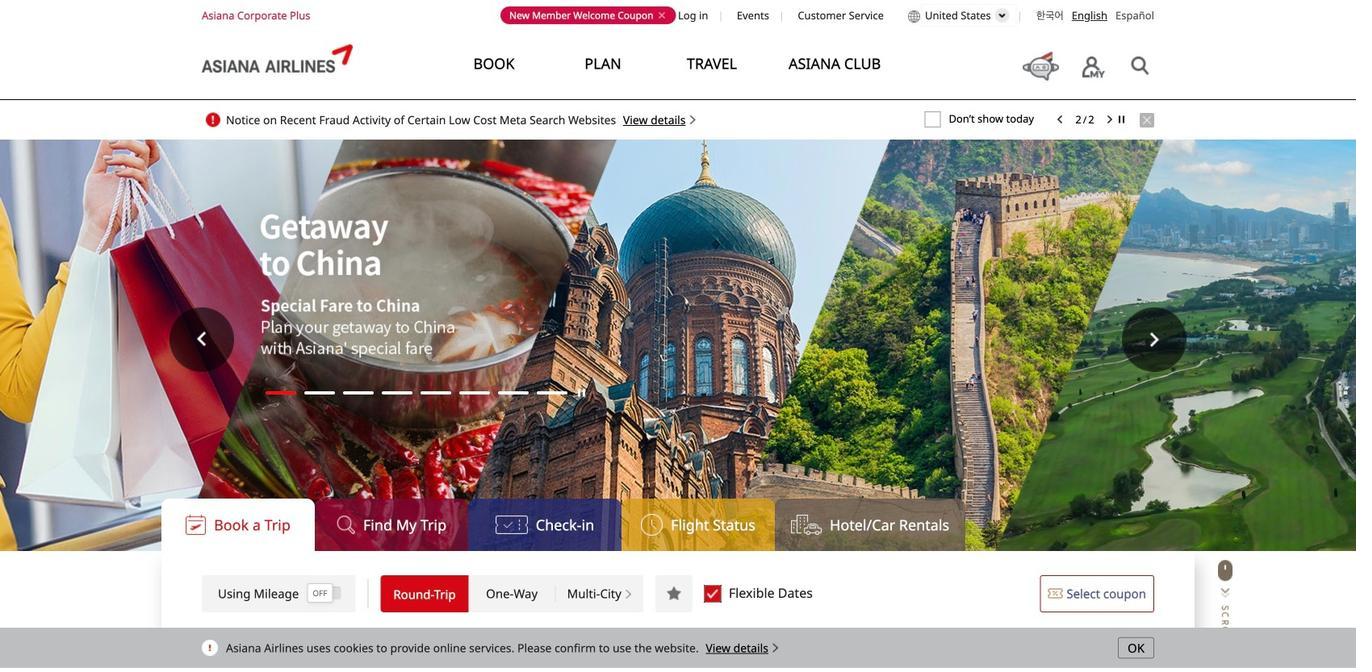 Task type: vqa. For each thing, say whether or not it's contained in the screenshot.
the scroll down IMAGE
yes



Task type: locate. For each thing, give the bounding box(es) containing it.
정지(pause) image
[[578, 389, 585, 397]]

scroll down image
[[1218, 559, 1233, 668]]



